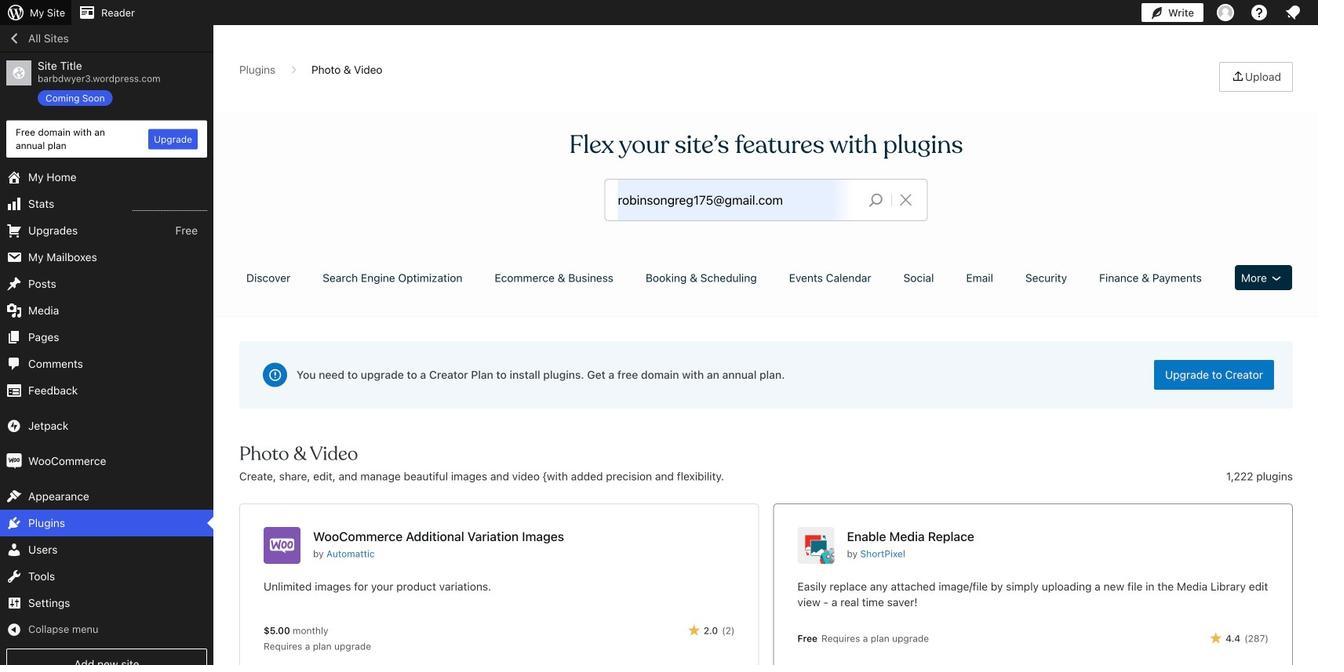 Task type: locate. For each thing, give the bounding box(es) containing it.
0 horizontal spatial plugin icon image
[[264, 527, 301, 564]]

1 img image from the top
[[6, 418, 22, 434]]

1 vertical spatial img image
[[6, 454, 22, 469]]

main content
[[234, 62, 1299, 665]]

1 horizontal spatial plugin icon image
[[798, 527, 834, 564]]

plugin icon image
[[264, 527, 301, 564], [798, 527, 834, 564]]

img image
[[6, 418, 22, 434], [6, 454, 22, 469]]

Search search field
[[618, 180, 857, 220]]

manage your notifications image
[[1284, 3, 1303, 22]]

2 img image from the top
[[6, 454, 22, 469]]

None search field
[[605, 180, 927, 220]]

0 vertical spatial img image
[[6, 418, 22, 434]]

close search image
[[886, 191, 925, 209]]



Task type: vqa. For each thing, say whether or not it's contained in the screenshot.
the top img
yes



Task type: describe. For each thing, give the bounding box(es) containing it.
highest hourly views 0 image
[[133, 201, 207, 211]]

2 plugin icon image from the left
[[798, 527, 834, 564]]

1 plugin icon image from the left
[[264, 527, 301, 564]]

my profile image
[[1217, 4, 1234, 21]]

help image
[[1250, 3, 1269, 22]]

open search image
[[857, 189, 896, 211]]



